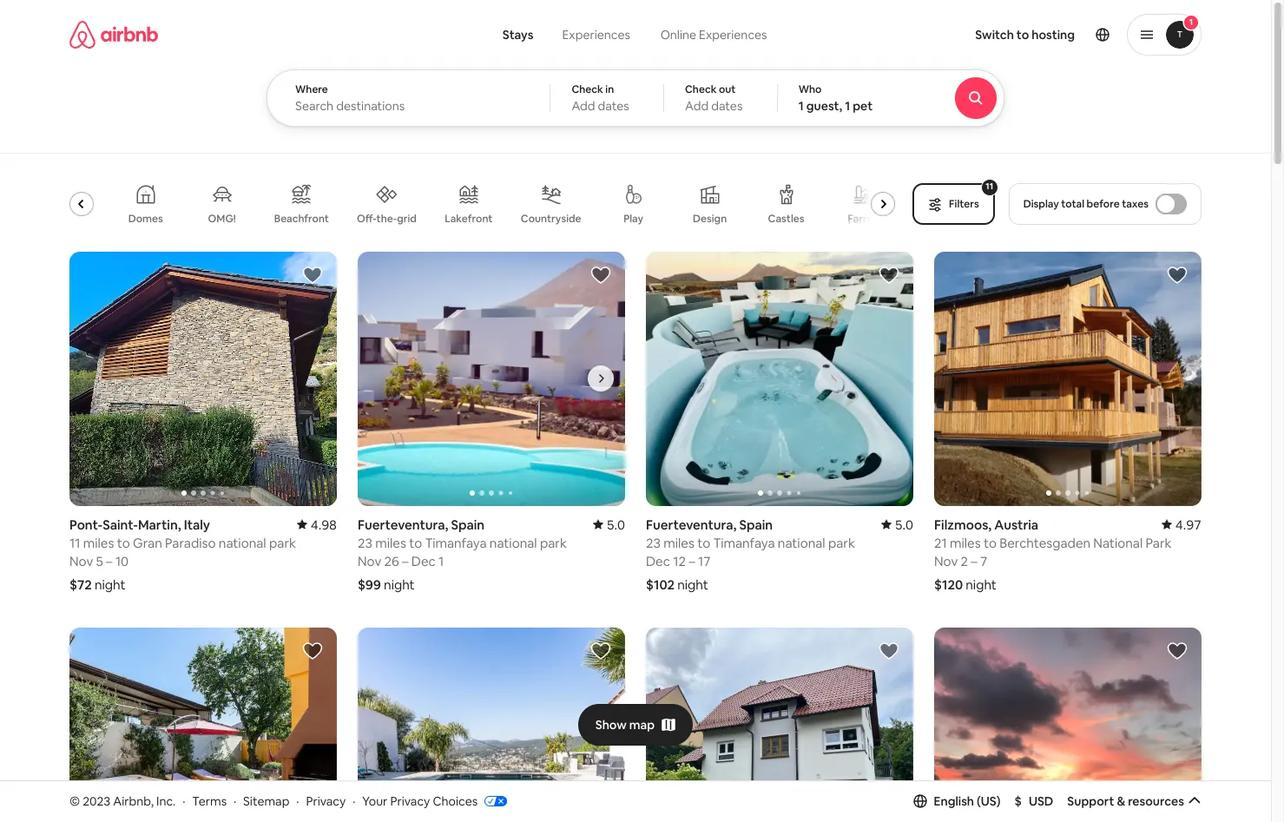 Task type: describe. For each thing, give the bounding box(es) containing it.
3 · from the left
[[296, 793, 299, 809]]

spain for dec 12 – 17
[[739, 516, 773, 533]]

in
[[605, 82, 614, 96]]

check in add dates
[[572, 82, 629, 114]]

park inside pont-saint-martin, italy 11 miles to gran paradiso national park nov 5 – 10 $72 night
[[269, 534, 296, 551]]

terms
[[192, 793, 227, 809]]

1 inside fuerteventura, spain 23 miles to timanfaya national park nov 26 – dec 1 $99 night
[[438, 553, 444, 569]]

to for filzmoos, austria 21 miles to berchtesgaden national park nov 2 – 7 $120 night
[[984, 534, 997, 551]]

check out add dates
[[685, 82, 743, 114]]

nov inside pont-saint-martin, italy 11 miles to gran paradiso national park nov 5 – 10 $72 night
[[69, 553, 93, 569]]

national for dec
[[778, 534, 825, 551]]

experiences inside 'button'
[[562, 27, 630, 43]]

where
[[295, 82, 328, 96]]

airbnb,
[[113, 793, 154, 809]]

timanfaya for nov 26 – dec 1
[[425, 534, 487, 551]]

$120
[[934, 576, 963, 593]]

martin,
[[138, 516, 181, 533]]

add to wishlist: pont-saint-martin, italy image
[[302, 265, 323, 286]]

castles
[[768, 212, 804, 226]]

filters button
[[913, 183, 995, 225]]

omg!
[[208, 212, 236, 226]]

miles inside pont-saint-martin, italy 11 miles to gran paradiso national park nov 5 – 10 $72 night
[[83, 534, 114, 551]]

$ usd
[[1015, 793, 1053, 809]]

miles for dec 12 – 17
[[663, 534, 694, 551]]

5
[[96, 553, 103, 569]]

amazing
[[20, 212, 64, 226]]

support & resources
[[1067, 793, 1184, 809]]

sitemap link
[[243, 793, 289, 809]]

design
[[693, 212, 727, 226]]

add to wishlist: mihatovići, croatia image
[[302, 640, 323, 661]]

add to wishlist: ceyreste, france image
[[590, 640, 611, 661]]

add to wishlist: filzmoos, austria image
[[1167, 265, 1188, 286]]

fuerteventura, for 12
[[646, 516, 737, 533]]

online experiences
[[660, 27, 767, 43]]

$102
[[646, 576, 675, 593]]

Where field
[[295, 98, 522, 114]]

terms link
[[192, 793, 227, 809]]

night inside pont-saint-martin, italy 11 miles to gran paradiso national park nov 5 – 10 $72 night
[[95, 576, 125, 593]]

$99
[[358, 576, 381, 593]]

nov for nov 2 – 7
[[934, 553, 958, 569]]

online experiences link
[[645, 17, 782, 52]]

inc.
[[156, 793, 176, 809]]

choices
[[433, 793, 478, 809]]

austria
[[994, 516, 1038, 533]]

12
[[673, 553, 686, 569]]

views
[[66, 212, 94, 226]]

to inside pont-saint-martin, italy 11 miles to gran paradiso national park nov 5 – 10 $72 night
[[117, 534, 130, 551]]

none search field containing stays
[[267, 0, 1052, 127]]

1 · from the left
[[182, 793, 185, 809]]

$
[[1015, 793, 1022, 809]]

usd
[[1029, 793, 1053, 809]]

dates for check out add dates
[[711, 98, 743, 114]]

23 for dec
[[646, 534, 661, 551]]

1 inside dropdown button
[[1189, 16, 1193, 28]]

english
[[934, 793, 974, 809]]

to for fuerteventura, spain 23 miles to timanfaya national park nov 26 – dec 1 $99 night
[[409, 534, 422, 551]]

5.0 out of 5 average rating image for fuerteventura, spain 23 miles to timanfaya national park nov 26 – dec 1 $99 night
[[593, 516, 625, 533]]

$72
[[69, 576, 92, 593]]

17
[[698, 553, 710, 569]]

your
[[362, 793, 388, 809]]

terms · sitemap · privacy
[[192, 793, 346, 809]]

add for check out add dates
[[685, 98, 709, 114]]

off-the-grid
[[357, 212, 417, 226]]

show map button
[[578, 704, 693, 745]]

to inside profile element
[[1017, 27, 1029, 43]]

switch to hosting
[[975, 27, 1075, 43]]

2
[[961, 553, 968, 569]]

&
[[1117, 793, 1125, 809]]

stays button
[[489, 17, 547, 52]]

7
[[980, 553, 987, 569]]

pont-
[[69, 516, 103, 533]]

– for nov 2 – 7
[[971, 553, 977, 569]]

5.0 out of 5 average rating image for fuerteventura, spain 23 miles to timanfaya national park dec 12 – 17 $102 night
[[881, 516, 913, 533]]

the-
[[376, 212, 397, 226]]

©
[[69, 793, 80, 809]]

4.98
[[311, 516, 337, 533]]

your privacy choices link
[[362, 793, 507, 810]]

who
[[798, 82, 822, 96]]

2023
[[83, 793, 110, 809]]

park for dec
[[828, 534, 855, 551]]

nov for nov 26 – dec 1
[[358, 553, 381, 569]]

park for nov
[[540, 534, 567, 551]]

to for fuerteventura, spain 23 miles to timanfaya national park dec 12 – 17 $102 night
[[697, 534, 710, 551]]

night inside filzmoos, austria 21 miles to berchtesgaden national park nov 2 – 7 $120 night
[[966, 576, 997, 593]]

english (us) button
[[913, 793, 1001, 809]]

night inside fuerteventura, spain 23 miles to timanfaya national park nov 26 – dec 1 $99 night
[[384, 576, 415, 593]]

26
[[384, 553, 399, 569]]

berchtesgaden
[[999, 534, 1090, 551]]

show map
[[595, 717, 655, 732]]

gran
[[133, 534, 162, 551]]

add to wishlist: fuerteventura, spain image
[[590, 265, 611, 286]]

farms
[[848, 212, 877, 226]]



Task type: locate. For each thing, give the bounding box(es) containing it.
2 nov from the left
[[358, 553, 381, 569]]

national
[[1093, 534, 1143, 551]]

1 spain from the left
[[451, 516, 485, 533]]

dec right 26
[[411, 553, 436, 569]]

experiences up in on the left top of the page
[[562, 27, 630, 43]]

3 – from the left
[[689, 553, 695, 569]]

3 nov from the left
[[934, 553, 958, 569]]

– inside fuerteventura, spain 23 miles to timanfaya national park nov 26 – dec 1 $99 night
[[402, 553, 409, 569]]

0 horizontal spatial add
[[572, 98, 595, 114]]

1 timanfaya from the left
[[425, 534, 487, 551]]

1 horizontal spatial 23
[[646, 534, 661, 551]]

1 national from the left
[[219, 534, 266, 551]]

1 horizontal spatial timanfaya
[[713, 534, 775, 551]]

night down 17
[[677, 576, 708, 593]]

0 horizontal spatial 5.0 out of 5 average rating image
[[593, 516, 625, 533]]

off-
[[357, 212, 376, 226]]

5.0 out of 5 average rating image
[[593, 516, 625, 533], [881, 516, 913, 533]]

2 privacy from the left
[[390, 793, 430, 809]]

nov left 26
[[358, 553, 381, 569]]

1 add from the left
[[572, 98, 595, 114]]

map
[[629, 717, 655, 732]]

before
[[1087, 197, 1120, 211]]

3 park from the left
[[828, 534, 855, 551]]

1 park from the left
[[269, 534, 296, 551]]

timanfaya inside fuerteventura, spain 23 miles to timanfaya national park dec 12 – 17 $102 night
[[713, 534, 775, 551]]

1 horizontal spatial dec
[[646, 553, 670, 569]]

2 · from the left
[[234, 793, 236, 809]]

2 dec from the left
[[646, 553, 670, 569]]

italy
[[184, 516, 210, 533]]

privacy link
[[306, 793, 346, 809]]

privacy
[[306, 793, 346, 809], [390, 793, 430, 809]]

national
[[219, 534, 266, 551], [489, 534, 537, 551], [778, 534, 825, 551]]

night inside fuerteventura, spain 23 miles to timanfaya national park dec 12 – 17 $102 night
[[677, 576, 708, 593]]

dec left 12
[[646, 553, 670, 569]]

domes
[[128, 212, 163, 226]]

·
[[182, 793, 185, 809], [234, 793, 236, 809], [296, 793, 299, 809], [353, 793, 355, 809]]

0 horizontal spatial national
[[219, 534, 266, 551]]

spain inside fuerteventura, spain 23 miles to timanfaya national park dec 12 – 17 $102 night
[[739, 516, 773, 533]]

guest,
[[806, 98, 842, 114]]

0 horizontal spatial timanfaya
[[425, 534, 487, 551]]

to
[[1017, 27, 1029, 43], [117, 534, 130, 551], [409, 534, 422, 551], [697, 534, 710, 551], [984, 534, 997, 551]]

to inside filzmoos, austria 21 miles to berchtesgaden national park nov 2 – 7 $120 night
[[984, 534, 997, 551]]

0 horizontal spatial check
[[572, 82, 603, 96]]

0 horizontal spatial fuerteventura,
[[358, 516, 448, 533]]

resources
[[1128, 793, 1184, 809]]

miles inside filzmoos, austria 21 miles to berchtesgaden national park nov 2 – 7 $120 night
[[950, 534, 981, 551]]

1 horizontal spatial privacy
[[390, 793, 430, 809]]

online
[[660, 27, 696, 43]]

check for check out add dates
[[685, 82, 717, 96]]

night down 26
[[384, 576, 415, 593]]

night down 5
[[95, 576, 125, 593]]

1 button
[[1127, 14, 1202, 56]]

miles up 26
[[375, 534, 406, 551]]

privacy right your
[[390, 793, 430, 809]]

2 23 from the left
[[646, 534, 661, 551]]

national inside pont-saint-martin, italy 11 miles to gran paradiso national park nov 5 – 10 $72 night
[[219, 534, 266, 551]]

display total before taxes
[[1023, 197, 1149, 211]]

5.0 for fuerteventura, spain 23 miles to timanfaya national park dec 12 – 17 $102 night
[[895, 516, 913, 533]]

park inside fuerteventura, spain 23 miles to timanfaya national park dec 12 – 17 $102 night
[[828, 534, 855, 551]]

spain for nov 26 – dec 1
[[451, 516, 485, 533]]

23 up $102
[[646, 534, 661, 551]]

1
[[1189, 16, 1193, 28], [798, 98, 804, 114], [845, 98, 850, 114], [438, 553, 444, 569]]

1 horizontal spatial 5.0 out of 5 average rating image
[[881, 516, 913, 533]]

2 park from the left
[[540, 534, 567, 551]]

0 horizontal spatial dates
[[598, 98, 629, 114]]

4.97 out of 5 average rating image
[[1161, 516, 1202, 533]]

fuerteventura, up 12
[[646, 516, 737, 533]]

4.97
[[1175, 516, 1202, 533]]

– right 26
[[402, 553, 409, 569]]

© 2023 airbnb, inc. ·
[[69, 793, 185, 809]]

display total before taxes button
[[1009, 183, 1202, 225]]

1 nov from the left
[[69, 553, 93, 569]]

4 miles from the left
[[950, 534, 981, 551]]

1 miles from the left
[[83, 534, 114, 551]]

show
[[595, 717, 627, 732]]

experiences button
[[547, 17, 645, 52]]

4 · from the left
[[353, 793, 355, 809]]

park
[[1146, 534, 1172, 551]]

miles for nov 2 – 7
[[950, 534, 981, 551]]

pont-saint-martin, italy 11 miles to gran paradiso national park nov 5 – 10 $72 night
[[69, 516, 296, 593]]

– left 17
[[689, 553, 695, 569]]

23 inside fuerteventura, spain 23 miles to timanfaya national park nov 26 – dec 1 $99 night
[[358, 534, 372, 551]]

0 horizontal spatial 5.0
[[607, 516, 625, 533]]

park
[[269, 534, 296, 551], [540, 534, 567, 551], [828, 534, 855, 551]]

2 dates from the left
[[711, 98, 743, 114]]

21
[[934, 534, 947, 551]]

switch
[[975, 27, 1014, 43]]

2 national from the left
[[489, 534, 537, 551]]

1 5.0 from the left
[[607, 516, 625, 533]]

fuerteventura, for 26
[[358, 516, 448, 533]]

amazing views
[[20, 212, 94, 226]]

add to wishlist: nice, france image
[[1167, 640, 1188, 661]]

None search field
[[267, 0, 1052, 127]]

4 – from the left
[[971, 553, 977, 569]]

stays
[[503, 27, 533, 43]]

5.0 for fuerteventura, spain 23 miles to timanfaya national park nov 26 – dec 1 $99 night
[[607, 516, 625, 533]]

total
[[1061, 197, 1084, 211]]

0 horizontal spatial dec
[[411, 553, 436, 569]]

– left 7
[[971, 553, 977, 569]]

0 horizontal spatial experiences
[[562, 27, 630, 43]]

fuerteventura, inside fuerteventura, spain 23 miles to timanfaya national park nov 26 – dec 1 $99 night
[[358, 516, 448, 533]]

(us)
[[977, 793, 1001, 809]]

add
[[572, 98, 595, 114], [685, 98, 709, 114]]

stays tab panel
[[267, 69, 1052, 127]]

dec inside fuerteventura, spain 23 miles to timanfaya national park dec 12 – 17 $102 night
[[646, 553, 670, 569]]

group containing amazing views
[[20, 170, 902, 238]]

3 miles from the left
[[663, 534, 694, 551]]

miles up 12
[[663, 534, 694, 551]]

check left out
[[685, 82, 717, 96]]

· left your
[[353, 793, 355, 809]]

filzmoos, austria 21 miles to berchtesgaden national park nov 2 – 7 $120 night
[[934, 516, 1172, 593]]

· right "terms"
[[234, 793, 236, 809]]

dates for check in add dates
[[598, 98, 629, 114]]

0 horizontal spatial spain
[[451, 516, 485, 533]]

countryside
[[521, 212, 581, 226]]

filters
[[949, 197, 979, 211]]

0 horizontal spatial 23
[[358, 534, 372, 551]]

0 horizontal spatial privacy
[[306, 793, 346, 809]]

fuerteventura,
[[358, 516, 448, 533], [646, 516, 737, 533]]

fuerteventura, inside fuerteventura, spain 23 miles to timanfaya national park dec 12 – 17 $102 night
[[646, 516, 737, 533]]

2 5.0 out of 5 average rating image from the left
[[881, 516, 913, 533]]

1 horizontal spatial park
[[540, 534, 567, 551]]

spain
[[451, 516, 485, 533], [739, 516, 773, 533]]

1 experiences from the left
[[562, 27, 630, 43]]

saint-
[[103, 516, 138, 533]]

2 horizontal spatial national
[[778, 534, 825, 551]]

– inside pont-saint-martin, italy 11 miles to gran paradiso national park nov 5 – 10 $72 night
[[106, 553, 113, 569]]

1 night from the left
[[95, 576, 125, 593]]

0 horizontal spatial park
[[269, 534, 296, 551]]

· right inc.
[[182, 793, 185, 809]]

fuerteventura, up 26
[[358, 516, 448, 533]]

fuerteventura, spain 23 miles to timanfaya national park dec 12 – 17 $102 night
[[646, 516, 855, 593]]

fuerteventura, spain 23 miles to timanfaya national park nov 26 – dec 1 $99 night
[[358, 516, 567, 593]]

national inside fuerteventura, spain 23 miles to timanfaya national park nov 26 – dec 1 $99 night
[[489, 534, 537, 551]]

filzmoos,
[[934, 516, 992, 533]]

– for dec 12 – 17
[[689, 553, 695, 569]]

1 horizontal spatial check
[[685, 82, 717, 96]]

1 horizontal spatial fuerteventura,
[[646, 516, 737, 533]]

check left in on the left top of the page
[[572, 82, 603, 96]]

3 night from the left
[[677, 576, 708, 593]]

timanfaya inside fuerteventura, spain 23 miles to timanfaya national park nov 26 – dec 1 $99 night
[[425, 534, 487, 551]]

0 horizontal spatial nov
[[69, 553, 93, 569]]

check for check in add dates
[[572, 82, 603, 96]]

2 miles from the left
[[375, 534, 406, 551]]

experiences
[[562, 27, 630, 43], [699, 27, 767, 43]]

support & resources button
[[1067, 793, 1202, 809]]

1 5.0 out of 5 average rating image from the left
[[593, 516, 625, 533]]

english (us)
[[934, 793, 1001, 809]]

2 – from the left
[[402, 553, 409, 569]]

2 fuerteventura, from the left
[[646, 516, 737, 533]]

nov left 2
[[934, 553, 958, 569]]

your privacy choices
[[362, 793, 478, 809]]

dec inside fuerteventura, spain 23 miles to timanfaya national park nov 26 – dec 1 $99 night
[[411, 553, 436, 569]]

1 horizontal spatial experiences
[[699, 27, 767, 43]]

dates down in on the left top of the page
[[598, 98, 629, 114]]

2 horizontal spatial park
[[828, 534, 855, 551]]

out
[[719, 82, 736, 96]]

1 – from the left
[[106, 553, 113, 569]]

spain inside fuerteventura, spain 23 miles to timanfaya national park nov 26 – dec 1 $99 night
[[451, 516, 485, 533]]

to inside fuerteventura, spain 23 miles to timanfaya national park nov 26 – dec 1 $99 night
[[409, 534, 422, 551]]

nov inside fuerteventura, spain 23 miles to timanfaya national park nov 26 – dec 1 $99 night
[[358, 553, 381, 569]]

lakefront
[[445, 212, 493, 226]]

1 horizontal spatial 5.0
[[895, 516, 913, 533]]

nov inside filzmoos, austria 21 miles to berchtesgaden national park nov 2 – 7 $120 night
[[934, 553, 958, 569]]

grid
[[397, 212, 417, 226]]

2 add from the left
[[685, 98, 709, 114]]

national inside fuerteventura, spain 23 miles to timanfaya national park dec 12 – 17 $102 night
[[778, 534, 825, 551]]

miles inside fuerteventura, spain 23 miles to timanfaya national park nov 26 – dec 1 $99 night
[[375, 534, 406, 551]]

support
[[1067, 793, 1114, 809]]

1 horizontal spatial nov
[[358, 553, 381, 569]]

23 up $99
[[358, 534, 372, 551]]

2 timanfaya from the left
[[713, 534, 775, 551]]

– inside filzmoos, austria 21 miles to berchtesgaden national park nov 2 – 7 $120 night
[[971, 553, 977, 569]]

1 horizontal spatial add
[[685, 98, 709, 114]]

experiences right online on the right top of page
[[699, 27, 767, 43]]

– inside fuerteventura, spain 23 miles to timanfaya national park dec 12 – 17 $102 night
[[689, 553, 695, 569]]

2 experiences from the left
[[699, 27, 767, 43]]

add to wishlist: freital, germany image
[[879, 640, 899, 661]]

to inside fuerteventura, spain 23 miles to timanfaya national park dec 12 – 17 $102 night
[[697, 534, 710, 551]]

play
[[623, 212, 643, 226]]

dates inside check in add dates
[[598, 98, 629, 114]]

23 inside fuerteventura, spain 23 miles to timanfaya national park dec 12 – 17 $102 night
[[646, 534, 661, 551]]

23 for nov
[[358, 534, 372, 551]]

sitemap
[[243, 793, 289, 809]]

· left privacy link in the left of the page
[[296, 793, 299, 809]]

miles up 2
[[950, 534, 981, 551]]

timanfaya
[[425, 534, 487, 551], [713, 534, 775, 551]]

what can we help you find? tab list
[[489, 17, 645, 52]]

1 horizontal spatial spain
[[739, 516, 773, 533]]

4 night from the left
[[966, 576, 997, 593]]

group
[[20, 170, 902, 238], [69, 252, 337, 506], [358, 252, 625, 506], [646, 252, 913, 506], [934, 252, 1202, 506], [69, 627, 337, 822], [358, 627, 625, 822], [646, 627, 913, 822], [934, 627, 1202, 822]]

check inside check out add dates
[[685, 82, 717, 96]]

5.0
[[607, 516, 625, 533], [895, 516, 913, 533]]

privacy left your
[[306, 793, 346, 809]]

dates down out
[[711, 98, 743, 114]]

pet
[[853, 98, 873, 114]]

1 horizontal spatial dates
[[711, 98, 743, 114]]

add down experiences 'button'
[[572, 98, 595, 114]]

park inside fuerteventura, spain 23 miles to timanfaya national park nov 26 – dec 1 $99 night
[[540, 534, 567, 551]]

add for check in add dates
[[572, 98, 595, 114]]

who 1 guest, 1 pet
[[798, 82, 873, 114]]

4.98 out of 5 average rating image
[[297, 516, 337, 533]]

timanfaya for dec 12 – 17
[[713, 534, 775, 551]]

1 dec from the left
[[411, 553, 436, 569]]

2 horizontal spatial nov
[[934, 553, 958, 569]]

hosting
[[1032, 27, 1075, 43]]

10
[[115, 553, 129, 569]]

– right 5
[[106, 553, 113, 569]]

night down 7
[[966, 576, 997, 593]]

1 privacy from the left
[[306, 793, 346, 809]]

add to wishlist: fuerteventura, spain image
[[879, 265, 899, 286]]

profile element
[[798, 0, 1202, 69]]

nov left 5
[[69, 553, 93, 569]]

add inside check in add dates
[[572, 98, 595, 114]]

paradiso
[[165, 534, 216, 551]]

1 23 from the left
[[358, 534, 372, 551]]

miles for nov 26 – dec 1
[[375, 534, 406, 551]]

miles up 5
[[83, 534, 114, 551]]

– for nov 26 – dec 1
[[402, 553, 409, 569]]

dates inside check out add dates
[[711, 98, 743, 114]]

23
[[358, 534, 372, 551], [646, 534, 661, 551]]

1 fuerteventura, from the left
[[358, 516, 448, 533]]

display
[[1023, 197, 1059, 211]]

1 dates from the left
[[598, 98, 629, 114]]

1 check from the left
[[572, 82, 603, 96]]

2 check from the left
[[685, 82, 717, 96]]

add down online experiences
[[685, 98, 709, 114]]

beachfront
[[274, 212, 329, 226]]

add inside check out add dates
[[685, 98, 709, 114]]

miles inside fuerteventura, spain 23 miles to timanfaya national park dec 12 – 17 $102 night
[[663, 534, 694, 551]]

2 night from the left
[[384, 576, 415, 593]]

2 spain from the left
[[739, 516, 773, 533]]

1 horizontal spatial national
[[489, 534, 537, 551]]

check inside check in add dates
[[572, 82, 603, 96]]

dec
[[411, 553, 436, 569], [646, 553, 670, 569]]

national for nov
[[489, 534, 537, 551]]

11
[[69, 534, 80, 551]]

privacy inside 'link'
[[390, 793, 430, 809]]

3 national from the left
[[778, 534, 825, 551]]

2 5.0 from the left
[[895, 516, 913, 533]]



Task type: vqa. For each thing, say whether or not it's contained in the screenshot.
Klarna's
no



